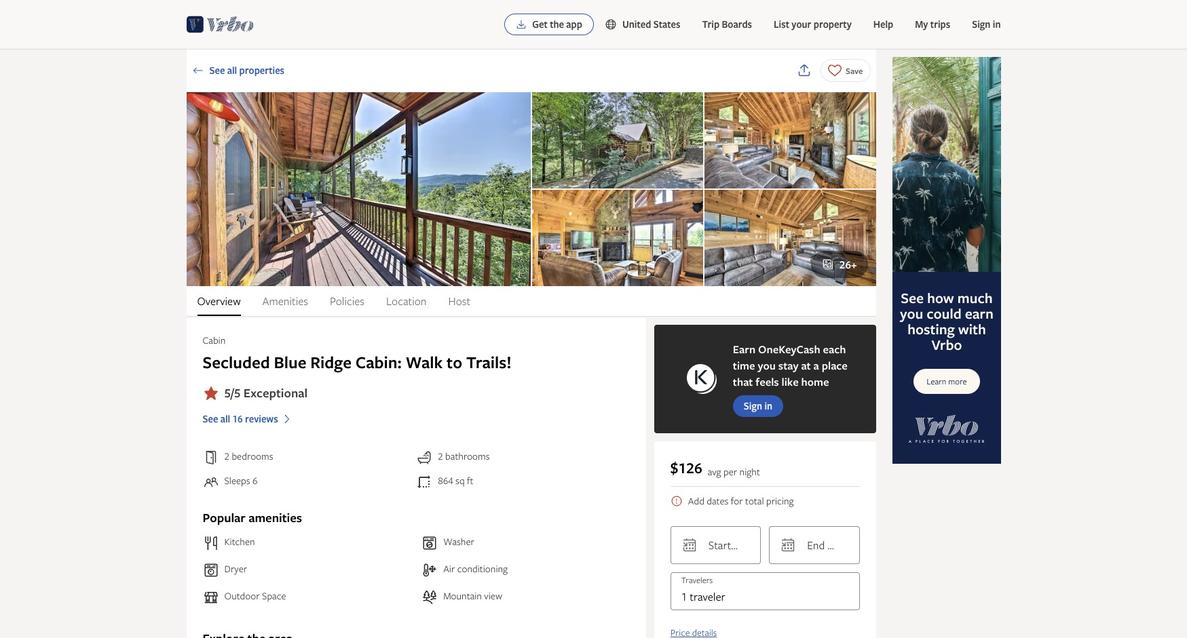 Task type: describe. For each thing, give the bounding box(es) containing it.
sign for sign in dropdown button
[[973, 18, 991, 31]]

save button
[[821, 59, 871, 82]]

states
[[654, 18, 681, 31]]

popular
[[203, 510, 246, 527]]

directional image
[[192, 65, 204, 77]]

help link
[[863, 11, 905, 38]]

avg
[[708, 466, 722, 479]]

1 traveler
[[682, 590, 726, 605]]

secluded
[[203, 352, 270, 374]]

cabin
[[203, 334, 226, 347]]

living room | keyless entry image
[[705, 92, 876, 189]]

night
[[740, 466, 760, 479]]

kitchen
[[224, 536, 255, 549]]

trip boards link
[[692, 11, 763, 38]]

ridge
[[311, 352, 352, 374]]

add
[[688, 495, 705, 508]]

2 bedrooms
[[224, 451, 273, 463]]

earn onekeycash each time you stay at a place that feels like home
[[733, 342, 848, 390]]

blue
[[274, 352, 307, 374]]

get the app link
[[505, 14, 594, 35]]

see for see all 16 reviews
[[203, 413, 218, 426]]

6
[[253, 475, 258, 488]]

trip
[[702, 18, 720, 31]]

16
[[233, 413, 243, 426]]

you
[[758, 359, 776, 374]]

864
[[438, 475, 453, 488]]

dryer
[[224, 563, 247, 576]]

a
[[814, 359, 819, 374]]

sign in link
[[733, 396, 784, 418]]

sign in for sign in link
[[744, 400, 773, 413]]

time
[[733, 359, 755, 374]]

air
[[444, 563, 455, 576]]

dates
[[707, 495, 729, 508]]

united states button
[[594, 11, 692, 38]]

policies link
[[330, 287, 365, 316]]

5/5
[[224, 385, 241, 402]]

united states
[[623, 18, 681, 31]]

get the app
[[532, 18, 583, 31]]

leading image
[[822, 259, 834, 271]]

earn
[[733, 342, 756, 357]]

conditioning
[[457, 563, 508, 576]]

host
[[448, 294, 471, 309]]

26+
[[840, 257, 857, 272]]

2 bathrooms
[[438, 451, 490, 463]]

2 for 2 bedrooms
[[224, 451, 230, 463]]

all for properties
[[227, 64, 237, 77]]

at
[[802, 359, 811, 374]]

mountain view list item
[[422, 590, 630, 606]]

for
[[731, 495, 743, 508]]

sleeps 6
[[224, 475, 258, 488]]

air conditioning list item
[[422, 563, 630, 579]]

outdoor space
[[224, 590, 286, 603]]

washer list item
[[422, 536, 630, 552]]

united
[[623, 18, 651, 31]]

see all 16 reviews button
[[203, 408, 630, 426]]

boards
[[722, 18, 752, 31]]

onekeycash
[[759, 342, 821, 357]]

that
[[733, 375, 753, 390]]

outdoor
[[224, 590, 260, 603]]

the
[[550, 18, 564, 31]]

sign in for sign in dropdown button
[[973, 18, 1001, 31]]

outdoor space list item
[[203, 590, 411, 606]]

$126
[[671, 458, 703, 479]]

download the app button image
[[516, 19, 527, 30]]

home
[[802, 375, 830, 390]]

overview link
[[197, 287, 241, 316]]

2 for 2 bathrooms
[[438, 451, 443, 463]]

864 sq ft
[[438, 475, 474, 488]]

total
[[746, 495, 764, 508]]

negative theme image
[[203, 386, 219, 402]]

trails!
[[466, 352, 512, 374]]

pricing
[[767, 495, 794, 508]]

to
[[447, 352, 462, 374]]

trip boards
[[702, 18, 752, 31]]

location link
[[386, 287, 427, 316]]

bedrooms
[[232, 451, 273, 463]]



Task type: locate. For each thing, give the bounding box(es) containing it.
1
[[682, 590, 687, 605]]

in
[[993, 18, 1001, 31], [765, 400, 773, 413]]

all left '16' on the bottom left of the page
[[221, 413, 230, 426]]

leading image
[[797, 62, 813, 79]]

sign in down feels
[[744, 400, 773, 413]]

blue ridge vacation rental | 2br | 2ba | stairs required for access | 864 sq ft image
[[186, 92, 531, 287]]

small image left add
[[671, 496, 683, 508]]

sleeps
[[224, 475, 250, 488]]

reviews
[[245, 413, 278, 426]]

washer
[[444, 536, 475, 549]]

amenities link
[[262, 287, 308, 316]]

add dates for total pricing
[[688, 495, 794, 508]]

see all properties link
[[192, 64, 788, 77]]

bathrooms
[[446, 451, 490, 463]]

list
[[186, 287, 876, 316]]

26+ button
[[811, 251, 868, 278]]

all for 16
[[221, 413, 230, 426]]

see all 16 reviews
[[203, 413, 278, 426]]

1 vertical spatial in
[[765, 400, 773, 413]]

list your property link
[[763, 11, 863, 38]]

in inside dropdown button
[[993, 18, 1001, 31]]

sign right trips
[[973, 18, 991, 31]]

see all properties
[[209, 64, 285, 77]]

1 traveler button
[[671, 573, 860, 611]]

0 horizontal spatial small image
[[605, 18, 623, 31]]

living area image
[[705, 190, 876, 287]]

see
[[209, 64, 225, 77], [203, 413, 218, 426]]

2 left bedrooms
[[224, 451, 230, 463]]

property exterior image
[[532, 92, 704, 189]]

0 horizontal spatial sign in
[[744, 400, 773, 413]]

2 2 from the left
[[438, 451, 443, 463]]

1 horizontal spatial small image
[[671, 496, 683, 508]]

1 vertical spatial sign
[[744, 400, 763, 413]]

in for sign in dropdown button
[[993, 18, 1001, 31]]

0 vertical spatial small image
[[605, 18, 623, 31]]

sign inside dropdown button
[[973, 18, 991, 31]]

1 vertical spatial see
[[203, 413, 218, 426]]

in for sign in link
[[765, 400, 773, 413]]

5/5 exceptional
[[224, 385, 308, 402]]

my trips
[[916, 18, 951, 31]]

1 2 from the left
[[224, 451, 230, 463]]

per
[[724, 466, 738, 479]]

my trips link
[[905, 11, 962, 38]]

list
[[774, 18, 790, 31]]

each
[[823, 342, 846, 357]]

trips
[[931, 18, 951, 31]]

sign in inside sign in link
[[744, 400, 773, 413]]

list your property
[[774, 18, 852, 31]]

1 horizontal spatial in
[[993, 18, 1001, 31]]

see down the negative theme image
[[203, 413, 218, 426]]

location
[[386, 294, 427, 309]]

amenities
[[262, 294, 308, 309]]

0 horizontal spatial in
[[765, 400, 773, 413]]

space
[[262, 590, 286, 603]]

popular amenities
[[203, 510, 302, 527]]

medium image
[[281, 414, 293, 426]]

1 horizontal spatial 2
[[438, 451, 443, 463]]

1 vertical spatial all
[[221, 413, 230, 426]]

0 vertical spatial sign in
[[973, 18, 1001, 31]]

0 vertical spatial all
[[227, 64, 237, 77]]

sign for sign in link
[[744, 400, 763, 413]]

properties
[[239, 64, 285, 77]]

sign in right trips
[[973, 18, 1001, 31]]

see inside button
[[203, 413, 218, 426]]

0 vertical spatial sign
[[973, 18, 991, 31]]

cabin:
[[356, 352, 402, 374]]

kitchen list item
[[203, 536, 411, 552]]

get
[[532, 18, 548, 31]]

2
[[224, 451, 230, 463], [438, 451, 443, 463]]

feels
[[756, 375, 779, 390]]

all
[[227, 64, 237, 77], [221, 413, 230, 426]]

small image
[[605, 18, 623, 31], [671, 496, 683, 508]]

1 horizontal spatial sign in
[[973, 18, 1001, 31]]

1 vertical spatial small image
[[671, 496, 683, 508]]

in right trips
[[993, 18, 1001, 31]]

air conditioning
[[444, 563, 508, 576]]

view
[[484, 590, 502, 603]]

1 horizontal spatial sign
[[973, 18, 991, 31]]

small image right app
[[605, 18, 623, 31]]

2 up 864
[[438, 451, 443, 463]]

see right directional "icon"
[[209, 64, 225, 77]]

sign in
[[973, 18, 1001, 31], [744, 400, 773, 413]]

0 vertical spatial see
[[209, 64, 225, 77]]

like
[[782, 375, 799, 390]]

property
[[814, 18, 852, 31]]

vrbo logo image
[[186, 14, 254, 35]]

overview
[[197, 294, 241, 309]]

your
[[792, 18, 812, 31]]

save
[[846, 65, 863, 77]]

sign
[[973, 18, 991, 31], [744, 400, 763, 413]]

exceptional
[[244, 385, 308, 402]]

in down feels
[[765, 400, 773, 413]]

ft
[[467, 475, 474, 488]]

$126 avg per night
[[671, 458, 760, 479]]

living room | sleeper sofa | free wifi | central a/c & heating | smart tv image
[[532, 190, 704, 287]]

list containing overview
[[186, 287, 876, 316]]

0 horizontal spatial 2
[[224, 451, 230, 463]]

app
[[567, 18, 583, 31]]

amenities
[[249, 510, 302, 527]]

0 horizontal spatial sign
[[744, 400, 763, 413]]

host link
[[448, 287, 471, 316]]

sq
[[456, 475, 465, 488]]

see for see all properties
[[209, 64, 225, 77]]

cabin secluded blue ridge cabin: walk to trails!
[[203, 334, 512, 374]]

mountain view
[[444, 590, 502, 603]]

0 vertical spatial in
[[993, 18, 1001, 31]]

walk
[[406, 352, 443, 374]]

all inside button
[[221, 413, 230, 426]]

my
[[916, 18, 929, 31]]

sign in button
[[962, 11, 1012, 38]]

small image inside "united states" button
[[605, 18, 623, 31]]

dryer list item
[[203, 563, 411, 579]]

all left properties
[[227, 64, 237, 77]]

sign in inside sign in dropdown button
[[973, 18, 1001, 31]]

place
[[822, 359, 848, 374]]

policies
[[330, 294, 365, 309]]

mountain
[[444, 590, 482, 603]]

1 vertical spatial sign in
[[744, 400, 773, 413]]

sign down that
[[744, 400, 763, 413]]



Task type: vqa. For each thing, say whether or not it's contained in the screenshot.
add
yes



